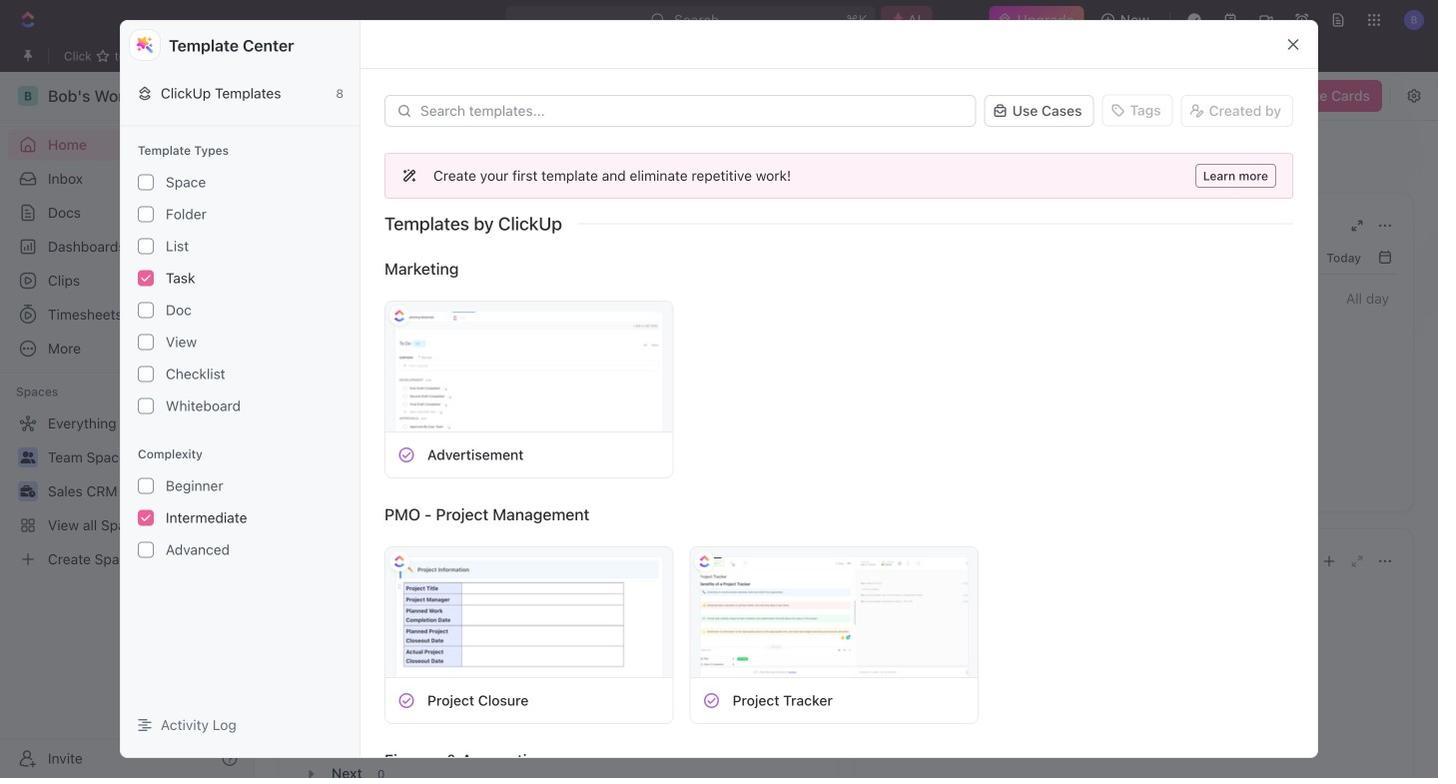 Task type: vqa. For each thing, say whether or not it's contained in the screenshot.
6th option from left
no



Task type: describe. For each thing, give the bounding box(es) containing it.
1 task template image from the left
[[398, 692, 416, 710]]

Search templates... text field
[[421, 103, 965, 119]]



Task type: locate. For each thing, give the bounding box(es) containing it.
Task Name text field
[[424, 249, 1018, 273]]

dialog
[[400, 140, 1039, 580]]

1 horizontal spatial task template image
[[703, 692, 721, 710]]

2 task template image from the left
[[703, 692, 721, 710]]

task template image
[[398, 446, 416, 464]]

task template element
[[398, 446, 416, 464], [398, 692, 416, 710], [703, 692, 721, 710]]

tree
[[8, 408, 246, 575]]

0 horizontal spatial task template image
[[398, 692, 416, 710]]

task template image
[[398, 692, 416, 710], [703, 692, 721, 710]]

tab list
[[300, 577, 818, 626]]

tree inside sidebar "navigation"
[[8, 408, 246, 575]]

None checkbox
[[138, 174, 154, 190], [138, 270, 154, 286], [138, 334, 154, 350], [138, 366, 154, 382], [138, 478, 154, 494], [138, 510, 154, 526], [138, 174, 154, 190], [138, 270, 154, 286], [138, 334, 154, 350], [138, 366, 154, 382], [138, 478, 154, 494], [138, 510, 154, 526]]

sidebar navigation
[[0, 72, 255, 778]]

None checkbox
[[138, 206, 154, 222], [138, 238, 154, 254], [138, 302, 154, 318], [138, 398, 154, 414], [138, 542, 154, 558], [138, 206, 154, 222], [138, 238, 154, 254], [138, 302, 154, 318], [138, 398, 154, 414], [138, 542, 154, 558]]



